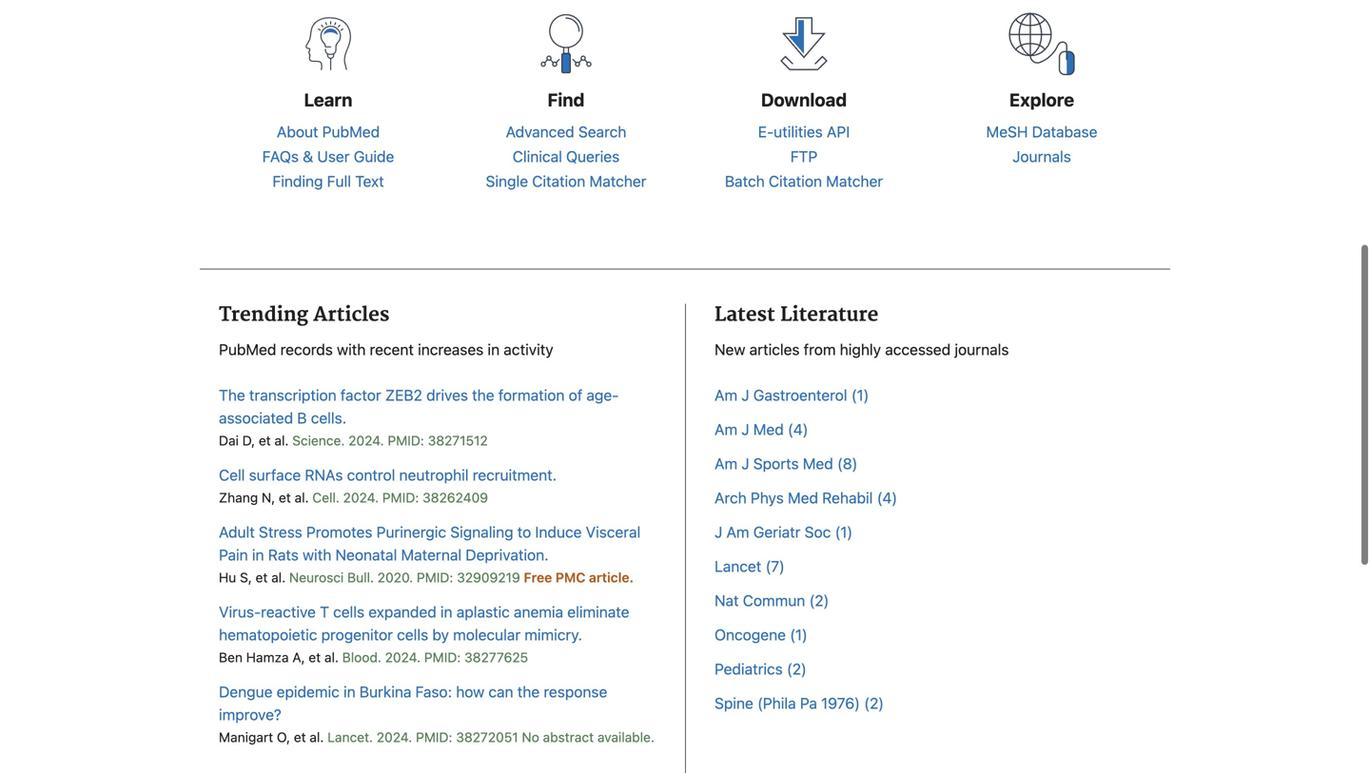 Task type: describe. For each thing, give the bounding box(es) containing it.
explore
[[1010, 89, 1075, 110]]

0 vertical spatial cells
[[333, 603, 365, 622]]

adult stress promotes purinergic signaling to induce visceral pain in rats with neonatal maternal deprivation. hu s, et al. neurosci bull. 2020. pmid: 32909219 free pmc article.
[[219, 524, 641, 586]]

recent
[[370, 341, 414, 359]]

lancet (7) link
[[715, 558, 785, 576]]

by
[[432, 626, 449, 644]]

promotes
[[306, 524, 373, 542]]

al. inside adult stress promotes purinergic signaling to induce visceral pain in rats with neonatal maternal deprivation. hu s, et al. neurosci bull. 2020. pmid: 32909219 free pmc article.
[[271, 570, 286, 586]]

arch phys med rehabil (4)
[[715, 489, 898, 507]]

zhang
[[219, 490, 258, 506]]

purinergic
[[377, 524, 446, 542]]

lancet (7)
[[715, 558, 785, 576]]

transcription
[[249, 386, 337, 405]]

eliminate
[[568, 603, 630, 622]]

am for am j med (4)
[[715, 421, 738, 439]]

0 vertical spatial (1)
[[852, 386, 869, 405]]

am j med (4) link
[[715, 421, 809, 439]]

et inside dengue epidemic in burkina faso: how can the response improve? manigart o, et al. lancet. 2024. pmid: 38272051 no abstract available.
[[294, 730, 306, 746]]

med for rehabil
[[788, 489, 819, 507]]

virus-reactive t cells expanded in aplastic anemia eliminate hematopoietic progenitor cells by molecular mimicry. ben hamza a, et al. blood. 2024. pmid: 38277625
[[219, 603, 630, 666]]

molecular
[[453, 626, 521, 644]]

al. inside dengue epidemic in burkina faso: how can the response improve? manigart o, et al. lancet. 2024. pmid: 38272051 no abstract available.
[[310, 730, 324, 746]]

arch
[[715, 489, 747, 507]]

am j gastroenterol (1)
[[715, 386, 869, 405]]

0 vertical spatial (4)
[[788, 421, 809, 439]]

pediatrics (2) link
[[715, 661, 807, 679]]

about pubmed faqs & user guide finding full text
[[262, 123, 394, 190]]

visceral
[[586, 524, 641, 542]]

cell
[[219, 466, 245, 484]]

38277625
[[465, 650, 528, 666]]

d,
[[242, 433, 255, 449]]

matcher for download
[[826, 172, 883, 190]]

e-
[[758, 123, 774, 141]]

2024. inside the transcription factor zeb2 drives the formation of age- associated b cells. dai d, et al. science. 2024. pmid: 38271512
[[349, 433, 384, 449]]

0 horizontal spatial (2)
[[787, 661, 807, 679]]

database
[[1032, 123, 1098, 141]]

rehabil
[[823, 489, 873, 507]]

api
[[827, 123, 850, 141]]

&
[[303, 148, 313, 166]]

of
[[569, 386, 583, 405]]

(7)
[[766, 558, 785, 576]]

mesh
[[987, 123, 1028, 141]]

utilities
[[774, 123, 823, 141]]

pmid: inside cell surface rnas control neutrophil recruitment. zhang n, et al. cell. 2024. pmid: 38262409
[[383, 490, 419, 506]]

j am geriatr soc (1) link
[[715, 524, 853, 542]]

pmc
[[556, 570, 586, 586]]

articles
[[313, 303, 390, 327]]

et inside cell surface rnas control neutrophil recruitment. zhang n, et al. cell. 2024. pmid: 38262409
[[279, 490, 291, 506]]

user
[[317, 148, 350, 166]]

about pubmed link
[[277, 123, 380, 141]]

latest literature
[[715, 303, 879, 327]]

clinical queries link
[[513, 148, 620, 166]]

trending articles
[[219, 303, 390, 327]]

anemia
[[514, 603, 564, 622]]

2024. inside dengue epidemic in burkina faso: how can the response improve? manigart o, et al. lancet. 2024. pmid: 38272051 no abstract available.
[[377, 730, 412, 746]]

1 horizontal spatial with
[[337, 341, 366, 359]]

0 horizontal spatial pubmed
[[219, 341, 276, 359]]

dengue
[[219, 683, 273, 702]]

ftp
[[791, 148, 818, 166]]

1 vertical spatial (1)
[[835, 524, 853, 542]]

literature
[[781, 303, 879, 327]]

geriatr
[[754, 524, 801, 542]]

1976)
[[822, 695, 860, 713]]

dai
[[219, 433, 239, 449]]

j am geriatr soc (1)
[[715, 524, 853, 542]]

articles
[[750, 341, 800, 359]]

oncogene (1)
[[715, 626, 808, 644]]

journals
[[1013, 148, 1072, 166]]

expanded
[[369, 603, 437, 622]]

ftp link
[[791, 148, 818, 166]]

am j sports med (8)
[[715, 455, 858, 473]]

2 horizontal spatial (2)
[[864, 695, 884, 713]]

single
[[486, 172, 528, 190]]

commun
[[743, 592, 806, 610]]

science.
[[292, 433, 345, 449]]

factor
[[341, 386, 381, 405]]

to
[[518, 524, 531, 542]]

finding
[[273, 172, 323, 190]]

pediatrics (2)
[[715, 661, 807, 679]]

al. inside virus-reactive t cells expanded in aplastic anemia eliminate hematopoietic progenitor cells by molecular mimicry. ben hamza a, et al. blood. 2024. pmid: 38277625
[[325, 650, 339, 666]]

(8)
[[838, 455, 858, 473]]

journals link
[[1013, 148, 1072, 166]]

batch
[[725, 172, 765, 190]]

new articles from highly accessed journals
[[715, 341, 1009, 359]]

cell.
[[313, 490, 340, 506]]

with inside adult stress promotes purinergic signaling to induce visceral pain in rats with neonatal maternal deprivation. hu s, et al. neurosci bull. 2020. pmid: 32909219 free pmc article.
[[303, 546, 332, 564]]

ben
[[219, 650, 243, 666]]

epidemic
[[277, 683, 340, 702]]

available.
[[598, 730, 655, 746]]

can
[[489, 683, 514, 702]]

al. inside cell surface rnas control neutrophil recruitment. zhang n, et al. cell. 2024. pmid: 38262409
[[295, 490, 309, 506]]

et inside virus-reactive t cells expanded in aplastic anemia eliminate hematopoietic progenitor cells by molecular mimicry. ben hamza a, et al. blood. 2024. pmid: 38277625
[[309, 650, 321, 666]]

oncogene (1) link
[[715, 626, 808, 644]]

advanced search clinical queries single citation matcher
[[486, 123, 647, 190]]

in inside virus-reactive t cells expanded in aplastic anemia eliminate hematopoietic progenitor cells by molecular mimicry. ben hamza a, et al. blood. 2024. pmid: 38277625
[[441, 603, 453, 622]]



Task type: locate. For each thing, give the bounding box(es) containing it.
1 vertical spatial med
[[803, 455, 834, 473]]

1 vertical spatial with
[[303, 546, 332, 564]]

pmid: down cell surface rnas control neutrophil recruitment. link
[[383, 490, 419, 506]]

gastroenterol
[[754, 386, 848, 405]]

0 vertical spatial (2)
[[810, 592, 829, 610]]

1 matcher from the left
[[590, 172, 647, 190]]

pa
[[800, 695, 818, 713]]

matcher for find
[[590, 172, 647, 190]]

med up sports
[[754, 421, 784, 439]]

citation down clinical queries link
[[532, 172, 586, 190]]

2 citation from the left
[[769, 172, 822, 190]]

am for am j sports med (8)
[[715, 455, 738, 473]]

citation inside advanced search clinical queries single citation matcher
[[532, 172, 586, 190]]

0 vertical spatial pubmed
[[322, 123, 380, 141]]

in inside dengue epidemic in burkina faso: how can the response improve? manigart o, et al. lancet. 2024. pmid: 38272051 no abstract available.
[[344, 683, 356, 702]]

(1) down the highly
[[852, 386, 869, 405]]

et right n,
[[279, 490, 291, 506]]

et inside adult stress promotes purinergic signaling to induce visceral pain in rats with neonatal maternal deprivation. hu s, et al. neurosci bull. 2020. pmid: 32909219 free pmc article.
[[256, 570, 268, 586]]

1 horizontal spatial (2)
[[810, 592, 829, 610]]

the inside the transcription factor zeb2 drives the formation of age- associated b cells. dai d, et al. science. 2024. pmid: 38271512
[[472, 386, 495, 405]]

aplastic
[[457, 603, 510, 622]]

(1) down commun
[[790, 626, 808, 644]]

2 vertical spatial (2)
[[864, 695, 884, 713]]

1 horizontal spatial (4)
[[877, 489, 898, 507]]

38272051
[[456, 730, 518, 746]]

2 vertical spatial med
[[788, 489, 819, 507]]

al. down rats
[[271, 570, 286, 586]]

2 vertical spatial (1)
[[790, 626, 808, 644]]

et right a,
[[309, 650, 321, 666]]

et right o,
[[294, 730, 306, 746]]

1 horizontal spatial cells
[[397, 626, 429, 644]]

0 vertical spatial the
[[472, 386, 495, 405]]

queries
[[566, 148, 620, 166]]

1 horizontal spatial the
[[518, 683, 540, 702]]

faqs
[[262, 148, 299, 166]]

0 horizontal spatial citation
[[532, 172, 586, 190]]

the right can
[[518, 683, 540, 702]]

maternal
[[401, 546, 462, 564]]

j left sports
[[742, 455, 750, 473]]

records
[[280, 341, 333, 359]]

0 horizontal spatial matcher
[[590, 172, 647, 190]]

et right d,
[[259, 433, 271, 449]]

in inside adult stress promotes purinergic signaling to induce visceral pain in rats with neonatal maternal deprivation. hu s, et al. neurosci bull. 2020. pmid: 32909219 free pmc article.
[[252, 546, 264, 564]]

pubmed
[[322, 123, 380, 141], [219, 341, 276, 359]]

(1) right the soc at the bottom right of the page
[[835, 524, 853, 542]]

the transcription factor zeb2 drives the formation of age- associated b cells. link
[[219, 386, 619, 427]]

pain
[[219, 546, 248, 564]]

1 horizontal spatial pubmed
[[322, 123, 380, 141]]

0 vertical spatial with
[[337, 341, 366, 359]]

with up the neurosci at the left of page
[[303, 546, 332, 564]]

j for med
[[742, 421, 750, 439]]

increases
[[418, 341, 484, 359]]

j down arch
[[715, 524, 723, 542]]

2024. inside cell surface rnas control neutrophil recruitment. zhang n, et al. cell. 2024. pmid: 38262409
[[343, 490, 379, 506]]

2024. up control
[[349, 433, 384, 449]]

2024. down control
[[343, 490, 379, 506]]

1 vertical spatial cells
[[397, 626, 429, 644]]

et inside the transcription factor zeb2 drives the formation of age- associated b cells. dai d, et al. science. 2024. pmid: 38271512
[[259, 433, 271, 449]]

virus-reactive t cells expanded in aplastic anemia eliminate hematopoietic progenitor cells by molecular mimicry. link
[[219, 603, 630, 644]]

med for (4)
[[754, 421, 784, 439]]

2 matcher from the left
[[826, 172, 883, 190]]

2024. up burkina in the bottom left of the page
[[385, 650, 421, 666]]

citation for download
[[769, 172, 822, 190]]

phys
[[751, 489, 784, 507]]

dengue epidemic in burkina faso: how can the response improve? manigart o, et al. lancet. 2024. pmid: 38272051 no abstract available.
[[219, 683, 655, 746]]

dengue epidemic in burkina faso: how can the response improve? link
[[219, 683, 608, 724]]

pubmed down trending
[[219, 341, 276, 359]]

0 horizontal spatial the
[[472, 386, 495, 405]]

faqs & user guide link
[[262, 148, 394, 166]]

pmid: down maternal
[[417, 570, 453, 586]]

journals
[[955, 341, 1009, 359]]

am j sports med (8) link
[[715, 455, 858, 473]]

j up am j med (4)
[[742, 386, 750, 405]]

spine
[[715, 695, 754, 713]]

s,
[[240, 570, 252, 586]]

with down 'articles'
[[337, 341, 366, 359]]

mimicry.
[[525, 626, 583, 644]]

the right "drives"
[[472, 386, 495, 405]]

zeb2
[[385, 386, 423, 405]]

clinical
[[513, 148, 562, 166]]

rats
[[268, 546, 299, 564]]

0 vertical spatial med
[[754, 421, 784, 439]]

citation inside "e-utilities api ftp batch citation matcher"
[[769, 172, 822, 190]]

guide
[[354, 148, 394, 166]]

et right s,
[[256, 570, 268, 586]]

0 horizontal spatial cells
[[333, 603, 365, 622]]

cell surface rnas control neutrophil recruitment. link
[[219, 466, 557, 484]]

med left (8)
[[803, 455, 834, 473]]

single citation matcher link
[[486, 172, 647, 190]]

nat commun (2)
[[715, 592, 829, 610]]

al. left blood.
[[325, 650, 339, 666]]

matcher down the queries
[[590, 172, 647, 190]]

matcher inside "e-utilities api ftp batch citation matcher"
[[826, 172, 883, 190]]

pmid: inside virus-reactive t cells expanded in aplastic anemia eliminate hematopoietic progenitor cells by molecular mimicry. ben hamza a, et al. blood. 2024. pmid: 38277625
[[424, 650, 461, 666]]

neutrophil
[[399, 466, 469, 484]]

nat commun (2) link
[[715, 592, 829, 610]]

j for gastroenterol
[[742, 386, 750, 405]]

(2) right commun
[[810, 592, 829, 610]]

batch citation matcher link
[[725, 172, 883, 190]]

pubmed up user
[[322, 123, 380, 141]]

j for sports
[[742, 455, 750, 473]]

pubmed inside about pubmed faqs & user guide finding full text
[[322, 123, 380, 141]]

neurosci
[[289, 570, 344, 586]]

pmid: inside dengue epidemic in burkina faso: how can the response improve? manigart o, et al. lancet. 2024. pmid: 38272051 no abstract available.
[[416, 730, 453, 746]]

about
[[277, 123, 318, 141]]

mesh database link
[[987, 123, 1098, 141]]

38262409
[[423, 490, 488, 506]]

pmid: down the transcription factor zeb2 drives the formation of age- associated b cells. link
[[388, 433, 424, 449]]

oncogene
[[715, 626, 786, 644]]

matcher down the 'api'
[[826, 172, 883, 190]]

cells down expanded
[[397, 626, 429, 644]]

spine (phila pa 1976) (2)
[[715, 695, 884, 713]]

1 citation from the left
[[532, 172, 586, 190]]

the transcription factor zeb2 drives the formation of age- associated b cells. dai d, et al. science. 2024. pmid: 38271512
[[219, 386, 619, 449]]

1 horizontal spatial citation
[[769, 172, 822, 190]]

al. right o,
[[310, 730, 324, 746]]

advanced search link
[[506, 123, 627, 141]]

al. right d,
[[275, 433, 289, 449]]

sports
[[754, 455, 799, 473]]

signaling
[[450, 524, 514, 542]]

0 horizontal spatial (4)
[[788, 421, 809, 439]]

am
[[715, 386, 738, 405], [715, 421, 738, 439], [715, 455, 738, 473], [727, 524, 750, 542]]

1 horizontal spatial matcher
[[826, 172, 883, 190]]

am for am j gastroenterol (1)
[[715, 386, 738, 405]]

in left activity
[[488, 341, 500, 359]]

blood.
[[342, 650, 382, 666]]

in right the pain
[[252, 546, 264, 564]]

pmid: inside the transcription factor zeb2 drives the formation of age- associated b cells. dai d, et al. science. 2024. pmid: 38271512
[[388, 433, 424, 449]]

0 horizontal spatial with
[[303, 546, 332, 564]]

e-utilities api link
[[758, 123, 850, 141]]

download
[[761, 89, 847, 110]]

accessed
[[885, 341, 951, 359]]

search
[[579, 123, 627, 141]]

nat
[[715, 592, 739, 610]]

am j gastroenterol (1) link
[[715, 386, 869, 405]]

(2) right 1976)
[[864, 695, 884, 713]]

adult
[[219, 524, 255, 542]]

text
[[355, 172, 384, 190]]

soc
[[805, 524, 831, 542]]

cells up progenitor
[[333, 603, 365, 622]]

matcher
[[590, 172, 647, 190], [826, 172, 883, 190]]

(4) right rehabil
[[877, 489, 898, 507]]

e-utilities api ftp batch citation matcher
[[725, 123, 883, 190]]

(2)
[[810, 592, 829, 610], [787, 661, 807, 679], [864, 695, 884, 713]]

virus-
[[219, 603, 261, 622]]

j up am j sports med (8) link
[[742, 421, 750, 439]]

the
[[219, 386, 245, 405]]

hu
[[219, 570, 236, 586]]

find
[[548, 89, 585, 110]]

matcher inside advanced search clinical queries single citation matcher
[[590, 172, 647, 190]]

am j med (4)
[[715, 421, 809, 439]]

al. inside the transcription factor zeb2 drives the formation of age- associated b cells. dai d, et al. science. 2024. pmid: 38271512
[[275, 433, 289, 449]]

pmid: inside adult stress promotes purinergic signaling to induce visceral pain in rats with neonatal maternal deprivation. hu s, et al. neurosci bull. 2020. pmid: 32909219 free pmc article.
[[417, 570, 453, 586]]

pmid: down dengue epidemic in burkina faso: how can the response improve? link
[[416, 730, 453, 746]]

citation for find
[[532, 172, 586, 190]]

the inside dengue epidemic in burkina faso: how can the response improve? manigart o, et al. lancet. 2024. pmid: 38272051 no abstract available.
[[518, 683, 540, 702]]

(2) up "spine (phila pa 1976) (2)" link at the right
[[787, 661, 807, 679]]

2024. down dengue epidemic in burkina faso: how can the response improve? link
[[377, 730, 412, 746]]

t
[[320, 603, 329, 622]]

med
[[754, 421, 784, 439], [803, 455, 834, 473], [788, 489, 819, 507]]

in left burkina in the bottom left of the page
[[344, 683, 356, 702]]

lancet.
[[328, 730, 373, 746]]

b
[[297, 409, 307, 427]]

citation
[[532, 172, 586, 190], [769, 172, 822, 190]]

adult stress promotes purinergic signaling to induce visceral pain in rats with neonatal maternal deprivation. link
[[219, 524, 641, 564]]

2024. inside virus-reactive t cells expanded in aplastic anemia eliminate hematopoietic progenitor cells by molecular mimicry. ben hamza a, et al. blood. 2024. pmid: 38277625
[[385, 650, 421, 666]]

associated
[[219, 409, 293, 427]]

(4) down 'gastroenterol'
[[788, 421, 809, 439]]

in up by
[[441, 603, 453, 622]]

mesh database journals
[[987, 123, 1098, 166]]

1 vertical spatial pubmed
[[219, 341, 276, 359]]

reactive
[[261, 603, 316, 622]]

article.
[[589, 570, 634, 586]]

1 vertical spatial the
[[518, 683, 540, 702]]

no
[[522, 730, 540, 746]]

advanced
[[506, 123, 575, 141]]

citation down the ftp link
[[769, 172, 822, 190]]

pmid: down by
[[424, 650, 461, 666]]

1 vertical spatial (2)
[[787, 661, 807, 679]]

med right phys
[[788, 489, 819, 507]]

o,
[[277, 730, 290, 746]]

et
[[259, 433, 271, 449], [279, 490, 291, 506], [256, 570, 268, 586], [309, 650, 321, 666], [294, 730, 306, 746]]

age-
[[587, 386, 619, 405]]

response
[[544, 683, 608, 702]]

al.
[[275, 433, 289, 449], [295, 490, 309, 506], [271, 570, 286, 586], [325, 650, 339, 666], [310, 730, 324, 746]]

al. left cell.
[[295, 490, 309, 506]]

1 vertical spatial (4)
[[877, 489, 898, 507]]



Task type: vqa. For each thing, say whether or not it's contained in the screenshot.


